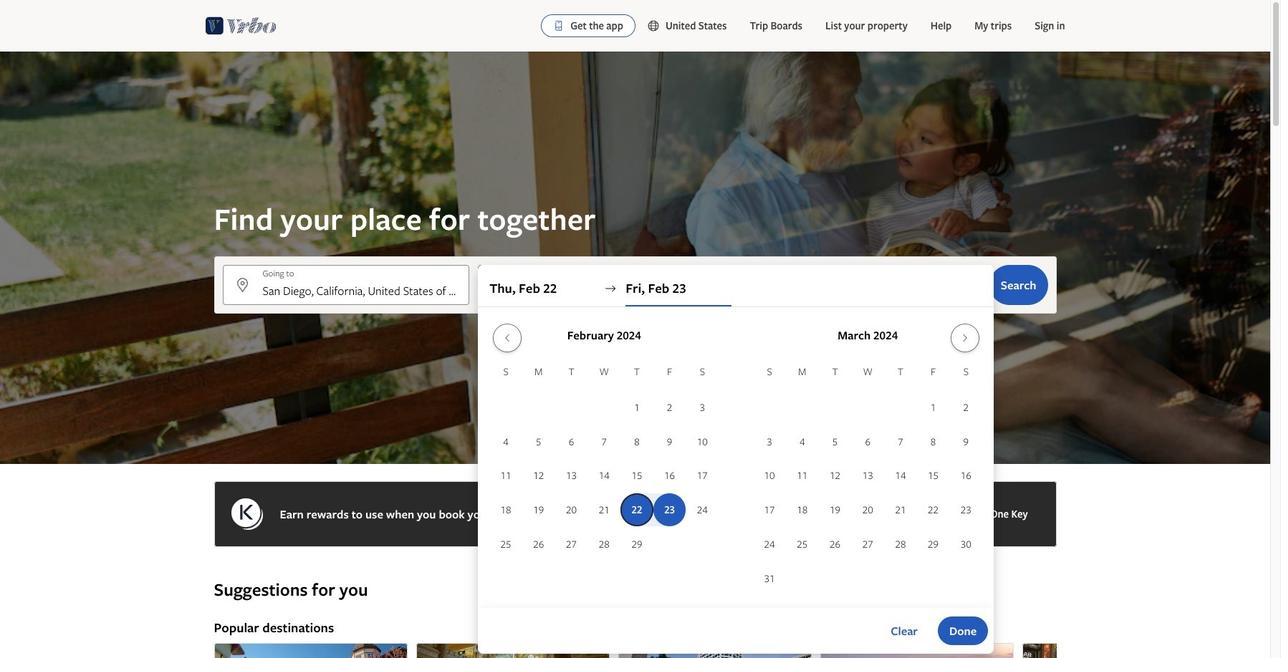 Task type: describe. For each thing, give the bounding box(es) containing it.
las vegas featuring interior views image
[[416, 644, 610, 659]]

previous month image
[[499, 333, 516, 344]]

march 2024 element
[[754, 364, 983, 597]]

directional image
[[604, 282, 617, 295]]

gastown showing signage, street scenes and outdoor eating image
[[1022, 644, 1216, 659]]

download the app button image
[[553, 20, 565, 32]]

recently viewed region
[[205, 556, 1065, 579]]

leavenworth featuring a small town or village and street scenes image
[[214, 644, 407, 659]]

application inside "wizard" region
[[490, 318, 983, 597]]

small image
[[647, 19, 666, 32]]



Task type: locate. For each thing, give the bounding box(es) containing it.
february 2024 element
[[490, 364, 719, 563]]

vrbo logo image
[[205, 14, 276, 37]]

wizard region
[[0, 52, 1271, 654]]

next month image
[[957, 333, 974, 344]]

main content
[[0, 52, 1271, 659]]

application
[[490, 318, 983, 597]]

makiki - lower punchbowl - tantalus showing landscape views, a sunset and a city image
[[820, 644, 1014, 659]]

downtown seattle featuring a skyscraper, a city and street scenes image
[[618, 644, 812, 659]]



Task type: vqa. For each thing, say whether or not it's contained in the screenshot.
'Location'
no



